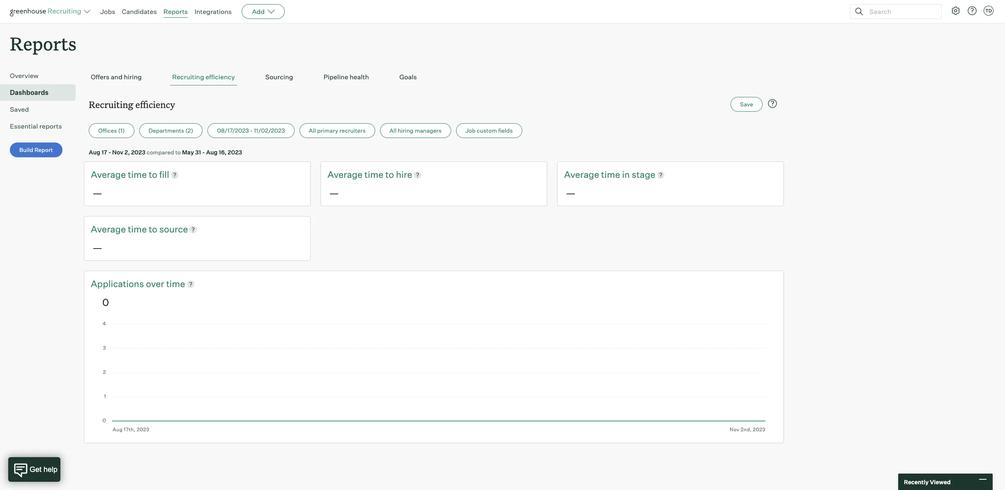 Task type: vqa. For each thing, say whether or not it's contained in the screenshot.
09/15/2023
no



Task type: describe. For each thing, give the bounding box(es) containing it.
in
[[622, 169, 630, 180]]

overview
[[10, 72, 39, 80]]

fill
[[159, 169, 169, 180]]

integrations link
[[195, 7, 232, 16]]

add button
[[242, 4, 285, 19]]

saved
[[10, 105, 29, 114]]

essential
[[10, 122, 38, 130]]

offices (1) button
[[89, 123, 134, 138]]

dashboards link
[[10, 88, 72, 97]]

pipeline health
[[324, 73, 369, 81]]

jobs
[[100, 7, 115, 16]]

applications
[[91, 278, 144, 289]]

saved link
[[10, 104, 72, 114]]

goals button
[[397, 69, 419, 86]]

average time to for hire
[[328, 169, 396, 180]]

hire link
[[396, 169, 412, 181]]

1 2023 from the left
[[131, 149, 146, 156]]

all for all hiring managers
[[390, 127, 397, 134]]

job
[[466, 127, 476, 134]]

build
[[19, 146, 33, 153]]

recruiters
[[340, 127, 366, 134]]

essential reports
[[10, 122, 62, 130]]

to link for source
[[149, 223, 159, 236]]

- inside button
[[250, 127, 253, 134]]

viewed
[[930, 479, 951, 486]]

1 horizontal spatial reports
[[163, 7, 188, 16]]

faq image
[[768, 99, 778, 109]]

to link for fill
[[149, 169, 159, 181]]

primary
[[317, 127, 338, 134]]

1 vertical spatial efficiency
[[135, 98, 175, 111]]

tab list containing offers and hiring
[[89, 69, 779, 86]]

08/17/2023
[[217, 127, 249, 134]]

time for source
[[128, 224, 147, 235]]

time link for stage
[[601, 169, 622, 181]]

integrations
[[195, 7, 232, 16]]

reports link
[[163, 7, 188, 16]]

overview link
[[10, 71, 72, 81]]

all hiring managers button
[[380, 123, 451, 138]]

1 aug from the left
[[89, 149, 100, 156]]

build report button
[[10, 143, 62, 157]]

2,
[[125, 149, 130, 156]]

offices
[[98, 127, 117, 134]]

average for fill
[[91, 169, 126, 180]]

time for hire
[[365, 169, 384, 180]]

fill link
[[159, 169, 169, 181]]

time link for hire
[[365, 169, 385, 181]]

goals
[[399, 73, 417, 81]]

job custom fields
[[466, 127, 513, 134]]

1 horizontal spatial -
[[202, 149, 205, 156]]

job custom fields button
[[456, 123, 522, 138]]

— for stage
[[566, 187, 576, 199]]

stage link
[[632, 169, 656, 181]]

average link for stage
[[564, 169, 601, 181]]

sourcing
[[265, 73, 293, 81]]

to for fill
[[149, 169, 157, 180]]

to for source
[[149, 224, 157, 235]]

nov
[[112, 149, 123, 156]]

save button
[[731, 97, 763, 112]]

report
[[34, 146, 53, 153]]

efficiency inside button
[[206, 73, 235, 81]]

custom
[[477, 127, 497, 134]]

source
[[159, 224, 188, 235]]

all hiring managers
[[390, 127, 442, 134]]

recently viewed
[[904, 479, 951, 486]]

— for fill
[[92, 187, 102, 199]]

11/02/2023
[[254, 127, 285, 134]]

health
[[350, 73, 369, 81]]

td button
[[982, 4, 995, 17]]

fields
[[498, 127, 513, 134]]

over
[[146, 278, 164, 289]]

— for hire
[[329, 187, 339, 199]]

1 vertical spatial hiring
[[398, 127, 414, 134]]

average link for source
[[91, 223, 128, 236]]



Task type: locate. For each thing, give the bounding box(es) containing it.
0 horizontal spatial -
[[108, 149, 111, 156]]

aug left '17'
[[89, 149, 100, 156]]

31
[[195, 149, 201, 156]]

time for fill
[[128, 169, 147, 180]]

all left primary
[[309, 127, 316, 134]]

to link for hire
[[385, 169, 396, 181]]

to left source
[[149, 224, 157, 235]]

2 horizontal spatial -
[[250, 127, 253, 134]]

may
[[182, 149, 194, 156]]

hiring
[[124, 73, 142, 81], [398, 127, 414, 134]]

configure image
[[951, 6, 961, 16]]

compared
[[147, 149, 174, 156]]

td
[[985, 8, 992, 14]]

applications over
[[91, 278, 166, 289]]

time link down 2,
[[128, 169, 149, 181]]

- right 31
[[202, 149, 205, 156]]

2 2023 from the left
[[228, 149, 242, 156]]

time down 2,
[[128, 169, 147, 180]]

average for stage
[[564, 169, 599, 180]]

hire
[[396, 169, 412, 180]]

average for hire
[[328, 169, 363, 180]]

time link for fill
[[128, 169, 149, 181]]

average link
[[91, 169, 128, 181], [328, 169, 365, 181], [564, 169, 601, 181], [91, 223, 128, 236]]

hiring inside tab list
[[124, 73, 142, 81]]

dashboards
[[10, 88, 49, 97]]

08/17/2023 - 11/02/2023
[[217, 127, 285, 134]]

0 horizontal spatial aug
[[89, 149, 100, 156]]

0 vertical spatial hiring
[[124, 73, 142, 81]]

offices (1)
[[98, 127, 125, 134]]

all left managers
[[390, 127, 397, 134]]

17
[[101, 149, 107, 156]]

to
[[175, 149, 181, 156], [149, 169, 157, 180], [385, 169, 394, 180], [149, 224, 157, 235]]

0
[[102, 296, 109, 308]]

tab list
[[89, 69, 779, 86]]

16,
[[219, 149, 227, 156]]

average time to
[[91, 169, 159, 180], [328, 169, 396, 180], [91, 224, 159, 235]]

recruiting
[[172, 73, 204, 81], [89, 98, 133, 111]]

to link
[[149, 169, 159, 181], [385, 169, 396, 181], [149, 223, 159, 236]]

(2)
[[185, 127, 193, 134]]

offers and hiring
[[91, 73, 142, 81]]

aug left 16,
[[206, 149, 218, 156]]

departments (2) button
[[139, 123, 203, 138]]

all primary recruiters button
[[299, 123, 375, 138]]

reports
[[39, 122, 62, 130]]

0 vertical spatial recruiting
[[172, 73, 204, 81]]

jobs link
[[100, 7, 115, 16]]

time right over
[[166, 278, 185, 289]]

1 all from the left
[[309, 127, 316, 134]]

1 horizontal spatial hiring
[[398, 127, 414, 134]]

recruiting inside button
[[172, 73, 204, 81]]

1 vertical spatial reports
[[10, 31, 77, 55]]

time link
[[128, 169, 149, 181], [365, 169, 385, 181], [601, 169, 622, 181], [128, 223, 149, 236], [166, 278, 185, 290]]

applications link
[[91, 278, 146, 290]]

departments
[[149, 127, 184, 134]]

time link right over
[[166, 278, 185, 290]]

all for all primary recruiters
[[309, 127, 316, 134]]

time left the in
[[601, 169, 620, 180]]

recruiting efficiency inside button
[[172, 73, 235, 81]]

managers
[[415, 127, 442, 134]]

0 horizontal spatial reports
[[10, 31, 77, 55]]

recently
[[904, 479, 929, 486]]

and
[[111, 73, 122, 81]]

average link for hire
[[328, 169, 365, 181]]

recruiting efficiency
[[172, 73, 235, 81], [89, 98, 175, 111]]

pipeline health button
[[322, 69, 371, 86]]

time left hire
[[365, 169, 384, 180]]

average link for fill
[[91, 169, 128, 181]]

add
[[252, 7, 265, 16]]

average time to for fill
[[91, 169, 159, 180]]

-
[[250, 127, 253, 134], [108, 149, 111, 156], [202, 149, 205, 156]]

average for source
[[91, 224, 126, 235]]

greenhouse recruiting image
[[10, 7, 84, 16]]

reports right candidates
[[163, 7, 188, 16]]

average
[[91, 169, 126, 180], [328, 169, 363, 180], [564, 169, 599, 180], [91, 224, 126, 235]]

to left may
[[175, 149, 181, 156]]

hiring right and
[[124, 73, 142, 81]]

time link left hire link
[[365, 169, 385, 181]]

1 horizontal spatial all
[[390, 127, 397, 134]]

all primary recruiters
[[309, 127, 366, 134]]

over link
[[146, 278, 166, 290]]

reports down greenhouse recruiting image
[[10, 31, 77, 55]]

stage
[[632, 169, 656, 180]]

aug 17 - nov 2, 2023 compared to may 31 - aug 16, 2023
[[89, 149, 242, 156]]

source link
[[159, 223, 188, 236]]

- right '17'
[[108, 149, 111, 156]]

0 vertical spatial reports
[[163, 7, 188, 16]]

0 vertical spatial recruiting efficiency
[[172, 73, 235, 81]]

candidates
[[122, 7, 157, 16]]

2 all from the left
[[390, 127, 397, 134]]

hiring left managers
[[398, 127, 414, 134]]

time link left 'stage' 'link'
[[601, 169, 622, 181]]

1 vertical spatial recruiting
[[89, 98, 133, 111]]

0 horizontal spatial recruiting
[[89, 98, 133, 111]]

recruiting efficiency button
[[170, 69, 237, 86]]

td button
[[984, 6, 994, 16]]

average time to for source
[[91, 224, 159, 235]]

to for hire
[[385, 169, 394, 180]]

offers
[[91, 73, 109, 81]]

08/17/2023 - 11/02/2023 button
[[208, 123, 294, 138]]

build report
[[19, 146, 53, 153]]

offers and hiring button
[[89, 69, 144, 86]]

1 horizontal spatial 2023
[[228, 149, 242, 156]]

xychart image
[[102, 322, 766, 433]]

2023
[[131, 149, 146, 156], [228, 149, 242, 156]]

1 vertical spatial recruiting efficiency
[[89, 98, 175, 111]]

in link
[[622, 169, 632, 181]]

to left hire
[[385, 169, 394, 180]]

0 horizontal spatial hiring
[[124, 73, 142, 81]]

(1)
[[118, 127, 125, 134]]

- left "11/02/2023"
[[250, 127, 253, 134]]

— for source
[[92, 242, 102, 254]]

departments (2)
[[149, 127, 193, 134]]

essential reports link
[[10, 121, 72, 131]]

average time in
[[564, 169, 632, 180]]

1 horizontal spatial efficiency
[[206, 73, 235, 81]]

sourcing button
[[263, 69, 295, 86]]

time for stage
[[601, 169, 620, 180]]

all
[[309, 127, 316, 134], [390, 127, 397, 134]]

0 horizontal spatial all
[[309, 127, 316, 134]]

2023 right 2,
[[131, 149, 146, 156]]

0 vertical spatial efficiency
[[206, 73, 235, 81]]

0 horizontal spatial efficiency
[[135, 98, 175, 111]]

2 aug from the left
[[206, 149, 218, 156]]

Search text field
[[868, 6, 934, 17]]

candidates link
[[122, 7, 157, 16]]

time link for source
[[128, 223, 149, 236]]

1 horizontal spatial aug
[[206, 149, 218, 156]]

0 horizontal spatial 2023
[[131, 149, 146, 156]]

to left fill in the left top of the page
[[149, 169, 157, 180]]

save
[[740, 101, 753, 108]]

2023 right 16,
[[228, 149, 242, 156]]

pipeline
[[324, 73, 348, 81]]

reports
[[163, 7, 188, 16], [10, 31, 77, 55]]

aug
[[89, 149, 100, 156], [206, 149, 218, 156]]

time link left source link
[[128, 223, 149, 236]]

—
[[92, 187, 102, 199], [329, 187, 339, 199], [566, 187, 576, 199], [92, 242, 102, 254]]

time left source
[[128, 224, 147, 235]]

1 horizontal spatial recruiting
[[172, 73, 204, 81]]

time
[[128, 169, 147, 180], [365, 169, 384, 180], [601, 169, 620, 180], [128, 224, 147, 235], [166, 278, 185, 289]]



